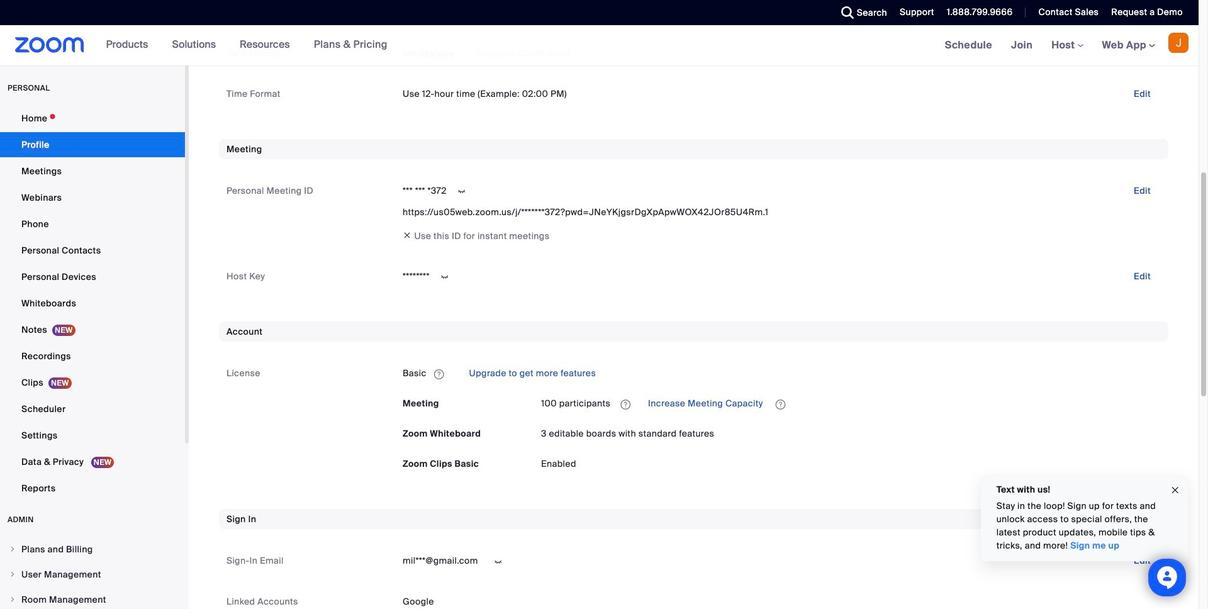 Task type: locate. For each thing, give the bounding box(es) containing it.
right image for first menu item from the top of the admin menu 'menu'
[[9, 546, 16, 553]]

0 vertical spatial application
[[403, 364, 1161, 384]]

3 menu item from the top
[[0, 588, 185, 609]]

banner
[[0, 25, 1199, 66]]

1 vertical spatial right image
[[9, 571, 16, 579]]

application
[[403, 364, 1161, 384], [541, 394, 1161, 414]]

learn more about your license type image
[[433, 370, 446, 379]]

right image
[[9, 546, 16, 553], [9, 571, 16, 579]]

1 right image from the top
[[9, 546, 16, 553]]

0 vertical spatial menu item
[[0, 538, 185, 562]]

meetings navigation
[[936, 25, 1199, 66]]

menu item
[[0, 538, 185, 562], [0, 563, 185, 587], [0, 588, 185, 609]]

1 vertical spatial menu item
[[0, 563, 185, 587]]

right image
[[9, 596, 16, 604]]

2 vertical spatial menu item
[[0, 588, 185, 609]]

0 vertical spatial right image
[[9, 546, 16, 553]]

profile picture image
[[1169, 33, 1189, 53]]

2 right image from the top
[[9, 571, 16, 579]]

zoom logo image
[[15, 37, 84, 53]]



Task type: vqa. For each thing, say whether or not it's contained in the screenshot.
3rd the right icon from the top
yes



Task type: describe. For each thing, give the bounding box(es) containing it.
1 vertical spatial application
[[541, 394, 1161, 414]]

show personal meeting id image
[[452, 186, 472, 197]]

learn more about your meeting license image
[[617, 399, 635, 410]]

learn more about increasing meeting capacity image
[[772, 399, 790, 410]]

right image for second menu item from the bottom of the admin menu 'menu'
[[9, 571, 16, 579]]

admin menu menu
[[0, 538, 185, 609]]

2 menu item from the top
[[0, 563, 185, 587]]

product information navigation
[[97, 25, 397, 65]]

close image
[[1171, 483, 1181, 498]]

show host key image
[[435, 272, 455, 283]]

personal menu menu
[[0, 106, 185, 502]]

1 menu item from the top
[[0, 538, 185, 562]]



